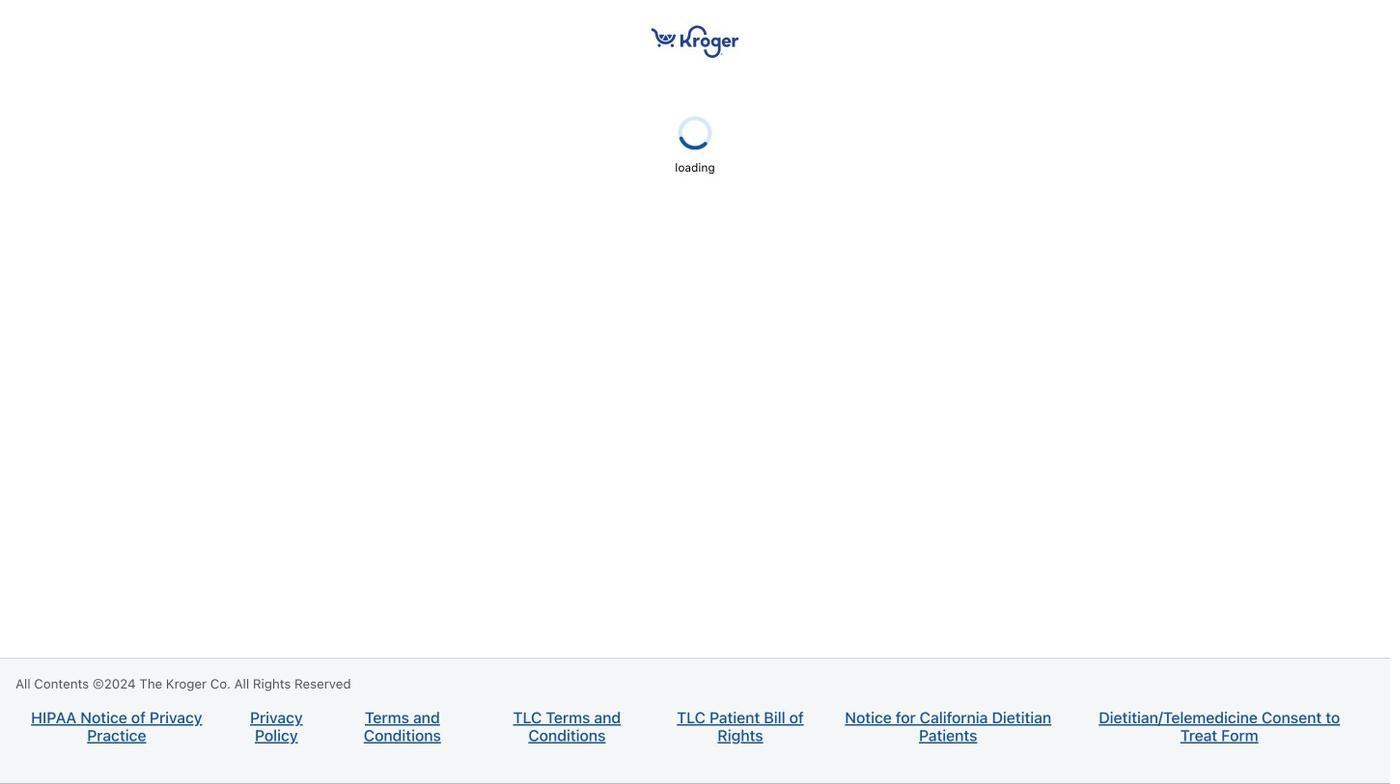Task type: vqa. For each thing, say whether or not it's contained in the screenshot.
"KROGER LOGO"
yes



Task type: locate. For each thing, give the bounding box(es) containing it.
progress bar
[[0, 112, 1390, 155]]

kroger logo image
[[652, 26, 739, 58]]



